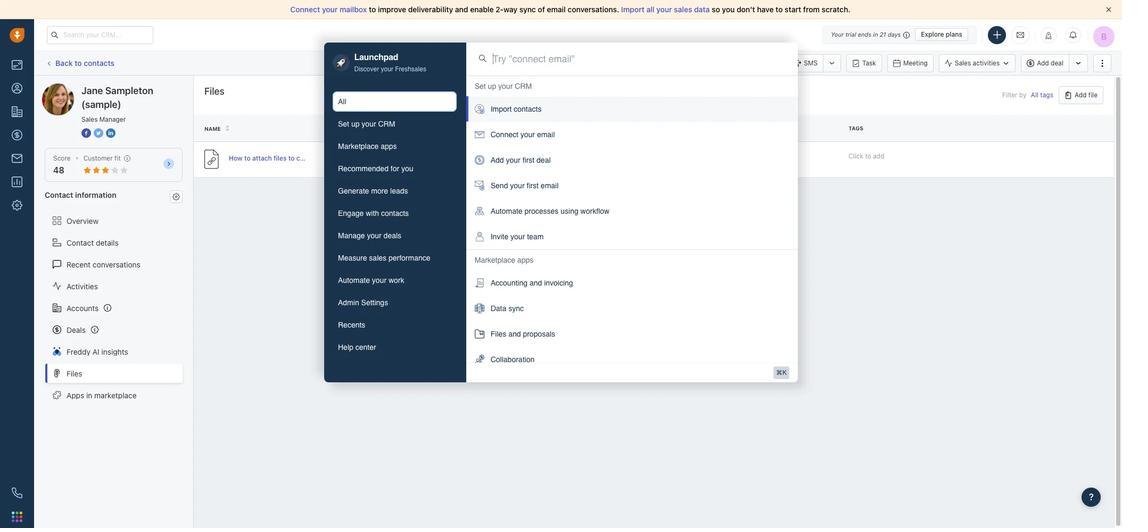 Task type: vqa. For each thing, say whether or not it's contained in the screenshot.
"Measure sales performance" 'button'
yes



Task type: describe. For each thing, give the bounding box(es) containing it.
add for add file
[[1075, 91, 1087, 99]]

0 horizontal spatial and
[[455, 5, 468, 14]]

apps inside marketplace apps heading
[[518, 256, 534, 265]]

enable
[[470, 5, 494, 14]]

sms button
[[788, 54, 823, 72]]

phone image
[[12, 488, 22, 499]]

automate for automate your work
[[338, 276, 370, 285]]

deliverability
[[408, 5, 453, 14]]

conversations
[[93, 260, 141, 269]]

filter by all tags
[[1003, 91, 1054, 99]]

1 horizontal spatial sales
[[674, 5, 693, 14]]

apps inside marketplace apps button
[[381, 142, 397, 151]]

discover
[[354, 65, 379, 73]]

click to add
[[849, 152, 885, 160]]

contacts inside list of options list box
[[514, 105, 542, 114]]

facebook circled image
[[81, 128, 91, 139]]

Try "connect email" field
[[493, 52, 786, 66]]

up inside button
[[351, 120, 360, 128]]

press-command-k-to-open-and-close element
[[774, 367, 790, 380]]

filter
[[1003, 91, 1018, 99]]

automate your work button
[[333, 270, 457, 291]]

to right 'back'
[[75, 58, 82, 68]]

to right how
[[244, 154, 251, 162]]

marketplace apps button
[[333, 136, 457, 156]]

1 horizontal spatial sales
[[955, 59, 972, 67]]

mailbox
[[340, 5, 367, 14]]

how to attach files to contacts? link
[[229, 154, 327, 165]]

tab list containing all
[[333, 91, 457, 358]]

for
[[391, 164, 400, 173]]

performance
[[389, 254, 431, 262]]

apps in marketplace
[[67, 391, 137, 400]]

recommended for you
[[338, 164, 414, 173]]

linkedin circled image
[[106, 128, 116, 139]]

score
[[53, 154, 71, 162]]

attach
[[252, 154, 272, 162]]

accounting and invoicing
[[491, 279, 573, 288]]

2 vertical spatial email
[[541, 182, 559, 190]]

customer
[[83, 154, 113, 162]]

collaboration
[[491, 356, 535, 364]]

you inside button
[[402, 164, 414, 173]]

back to contacts link
[[45, 55, 115, 71]]

0 horizontal spatial in
[[86, 391, 92, 400]]

recents
[[338, 321, 366, 329]]

tags
[[849, 125, 864, 132]]

connect your mailbox link
[[290, 5, 369, 14]]

admin settings
[[338, 299, 388, 307]]

launchpad discover your freshsales
[[354, 53, 427, 73]]

send email image
[[1017, 30, 1025, 39]]

back to contacts
[[55, 58, 115, 68]]

set up your crm inside button
[[338, 120, 395, 128]]

Search your CRM... text field
[[47, 26, 153, 44]]

automate your work
[[338, 276, 405, 285]]

close image
[[1107, 7, 1112, 12]]

measure sales performance button
[[333, 248, 457, 268]]

up inside list of options list box
[[488, 82, 496, 91]]

scratch.
[[822, 5, 851, 14]]

first for email
[[527, 182, 539, 190]]

1 vertical spatial email
[[537, 131, 555, 139]]

generate more leads button
[[333, 181, 457, 201]]

marketplace apps inside list of options list box
[[475, 256, 534, 265]]

file
[[1089, 91, 1098, 99]]

invoicing
[[544, 279, 573, 288]]

add for add deal
[[1038, 59, 1050, 67]]

all inside button
[[338, 97, 346, 106]]

set inside list of options list box
[[475, 82, 486, 91]]

mng settings image
[[173, 193, 180, 201]]

contacts?
[[296, 154, 327, 162]]

launchpad
[[354, 53, 398, 62]]

help center
[[338, 343, 376, 352]]

measure sales performance
[[338, 254, 431, 262]]

file for file size
[[665, 125, 677, 132]]

trial
[[846, 31, 857, 38]]

workflow
[[581, 207, 610, 216]]

settings
[[361, 299, 388, 307]]

0 vertical spatial files
[[205, 86, 225, 97]]

data sync
[[491, 305, 524, 313]]

task
[[863, 59, 877, 67]]

contact for contact information
[[45, 191, 73, 200]]

all
[[647, 5, 655, 14]]

from
[[804, 5, 820, 14]]

marketplace apps heading
[[475, 255, 534, 266]]

activities
[[67, 282, 98, 291]]

import contacts
[[491, 105, 542, 114]]

added
[[757, 126, 776, 132]]

file for file type
[[573, 126, 584, 132]]

freddy
[[67, 348, 91, 357]]

all tags link
[[1032, 91, 1054, 99]]

deal inside list of options list box
[[537, 156, 551, 165]]

0 vertical spatial you
[[722, 5, 735, 14]]

improve
[[378, 5, 406, 14]]

recent conversations
[[67, 260, 141, 269]]

connect your mailbox to improve deliverability and enable 2-way sync of email conversations. import all your sales data so you don't have to start from scratch.
[[290, 5, 851, 14]]

⌘ k
[[777, 369, 787, 377]]

add your first deal
[[491, 156, 551, 165]]

add for add your first deal
[[491, 156, 504, 165]]

what's new image
[[1045, 32, 1053, 39]]

to right mailbox
[[369, 5, 376, 14]]

click
[[849, 152, 864, 160]]

measure
[[338, 254, 367, 262]]

list of options list box
[[466, 76, 798, 529]]

processes
[[525, 207, 559, 216]]

add
[[874, 152, 885, 160]]

add deal
[[1038, 59, 1064, 67]]

name
[[205, 126, 221, 132]]

ends
[[858, 31, 872, 38]]

recommended
[[338, 164, 389, 173]]

contact details
[[67, 238, 119, 247]]

your inside button
[[362, 120, 376, 128]]

start
[[785, 5, 802, 14]]

import inside list of options list box
[[491, 105, 512, 114]]

connect for connect your email
[[491, 131, 519, 139]]

0 vertical spatial email
[[547, 5, 566, 14]]

data
[[491, 305, 507, 313]]

sales inside measure sales performance button
[[369, 254, 387, 262]]

your inside launchpad discover your freshsales
[[381, 65, 394, 73]]

file type
[[573, 126, 600, 132]]

send your first email
[[491, 182, 559, 190]]

apps
[[67, 391, 84, 400]]



Task type: locate. For each thing, give the bounding box(es) containing it.
1 vertical spatial apps
[[518, 256, 534, 265]]

connect
[[290, 5, 320, 14], [491, 131, 519, 139]]

marketplace inside button
[[338, 142, 379, 151]]

crm
[[515, 82, 532, 91], [515, 82, 532, 91], [378, 120, 395, 128]]

sales up facebook circled image
[[81, 116, 98, 124]]

1 vertical spatial you
[[402, 164, 414, 173]]

0 vertical spatial connect
[[290, 5, 320, 14]]

sync left of
[[520, 5, 536, 14]]

klo
[[497, 155, 506, 163]]

phone element
[[6, 483, 28, 504]]

explore plans
[[922, 30, 963, 38]]

help center button
[[333, 337, 457, 358]]

overview
[[67, 217, 99, 226]]

automate up invite
[[491, 207, 523, 216]]

0 vertical spatial sync
[[520, 5, 536, 14]]

automate down measure
[[338, 276, 370, 285]]

1 vertical spatial contacts
[[514, 105, 542, 114]]

automate for automate processes using workflow
[[491, 207, 523, 216]]

of
[[538, 5, 545, 14]]

files
[[274, 154, 287, 162]]

apps down the set up your crm button
[[381, 142, 397, 151]]

admin settings button
[[333, 293, 457, 313]]

add
[[1038, 59, 1050, 67], [1075, 91, 1087, 99], [491, 156, 504, 165]]

files up name on the left
[[205, 86, 225, 97]]

0 vertical spatial contacts
[[84, 58, 115, 68]]

1 horizontal spatial in
[[874, 31, 879, 38]]

sampleton
[[105, 85, 153, 96]]

to left add
[[866, 152, 872, 160]]

1 vertical spatial sync
[[509, 305, 524, 313]]

crm inside button
[[378, 120, 395, 128]]

set up your crm heading
[[475, 81, 532, 92], [475, 81, 532, 92]]

2 horizontal spatial files
[[491, 330, 507, 339]]

details
[[96, 238, 119, 247]]

2 vertical spatial add
[[491, 156, 504, 165]]

your
[[831, 31, 844, 38]]

1 vertical spatial import
[[491, 105, 512, 114]]

meeting button
[[888, 54, 934, 72]]

apps
[[381, 142, 397, 151], [518, 256, 534, 265]]

1 horizontal spatial import
[[622, 5, 645, 14]]

1 horizontal spatial files
[[205, 86, 225, 97]]

sales inside jane sampleton (sample) sales manager
[[81, 116, 98, 124]]

0 vertical spatial marketplace
[[338, 142, 379, 151]]

size
[[678, 125, 690, 132]]

first up processes
[[527, 182, 539, 190]]

ai
[[93, 348, 99, 357]]

back
[[55, 58, 73, 68]]

1 vertical spatial sales
[[369, 254, 387, 262]]

up
[[488, 82, 496, 91], [488, 82, 496, 91], [351, 120, 360, 128]]

connect left mailbox
[[290, 5, 320, 14]]

0 horizontal spatial marketplace
[[338, 142, 379, 151]]

meeting
[[904, 59, 928, 67]]

sales left data at the right top of the page
[[674, 5, 693, 14]]

to
[[369, 5, 376, 14], [776, 5, 783, 14], [75, 58, 82, 68], [866, 152, 872, 160], [244, 154, 251, 162], [288, 154, 295, 162]]

0 horizontal spatial deal
[[537, 156, 551, 165]]

to left start
[[776, 5, 783, 14]]

on
[[778, 126, 786, 132]]

score 48
[[53, 154, 71, 175]]

1 horizontal spatial you
[[722, 5, 735, 14]]

0 vertical spatial automate
[[491, 207, 523, 216]]

1 vertical spatial add
[[1075, 91, 1087, 99]]

twitter circled image
[[94, 128, 103, 139]]

0 horizontal spatial sales
[[81, 116, 98, 124]]

1 vertical spatial files
[[491, 330, 507, 339]]

0 vertical spatial marketplace apps
[[338, 142, 397, 151]]

data
[[695, 5, 710, 14]]

0 vertical spatial sales
[[674, 5, 693, 14]]

1 horizontal spatial and
[[509, 330, 521, 339]]

your trial ends in 21 days
[[831, 31, 901, 38]]

add inside add file button
[[1075, 91, 1087, 99]]

contacts inside button
[[381, 209, 409, 218]]

accounting
[[491, 279, 528, 288]]

connect up "klo"
[[491, 131, 519, 139]]

files
[[205, 86, 225, 97], [491, 330, 507, 339], [67, 369, 82, 378]]

marketplace apps inside button
[[338, 142, 397, 151]]

2 horizontal spatial and
[[530, 279, 542, 288]]

activities
[[973, 59, 1000, 67]]

contacts up the connect your email
[[514, 105, 542, 114]]

in right apps
[[86, 391, 92, 400]]

fit
[[115, 154, 121, 162]]

email up add your first deal
[[537, 131, 555, 139]]

1 vertical spatial deal
[[537, 156, 551, 165]]

deals
[[67, 326, 86, 335]]

brad klo
[[481, 155, 506, 163]]

add deal button
[[1022, 54, 1069, 72]]

freshworks switcher image
[[12, 512, 22, 523]]

1 vertical spatial automate
[[338, 276, 370, 285]]

import left all
[[622, 5, 645, 14]]

add down what's new "image" at the right of page
[[1038, 59, 1050, 67]]

files and proposals
[[491, 330, 556, 339]]

engage
[[338, 209, 364, 218]]

1 horizontal spatial marketplace
[[475, 256, 516, 265]]

contact
[[45, 191, 73, 200], [67, 238, 94, 247]]

2 vertical spatial contacts
[[381, 209, 409, 218]]

sales up automate your work
[[369, 254, 387, 262]]

files inside list of options list box
[[491, 330, 507, 339]]

crm inside heading
[[515, 82, 532, 91]]

contact up recent
[[67, 238, 94, 247]]

connect your email
[[491, 131, 555, 139]]

marketplace apps up the recommended
[[338, 142, 397, 151]]

1 horizontal spatial apps
[[518, 256, 534, 265]]

explore plans link
[[916, 28, 969, 41]]

1 file from the left
[[665, 125, 677, 132]]

1 vertical spatial and
[[530, 279, 542, 288]]

email right of
[[547, 5, 566, 14]]

plans
[[946, 30, 963, 38]]

marketplace apps up accounting at the bottom left of page
[[475, 256, 534, 265]]

sales
[[955, 59, 972, 67], [81, 116, 98, 124]]

set up your crm heading inside list of options list box
[[475, 81, 532, 92]]

1 vertical spatial marketplace apps
[[475, 256, 534, 265]]

add left file
[[1075, 91, 1087, 99]]

set
[[475, 82, 486, 91], [475, 82, 486, 91], [338, 120, 349, 128]]

1 vertical spatial sales
[[81, 116, 98, 124]]

21
[[880, 31, 887, 38]]

tags
[[1041, 91, 1054, 99]]

manage your deals button
[[333, 226, 457, 246]]

connect inside list of options list box
[[491, 131, 519, 139]]

0 horizontal spatial apps
[[381, 142, 397, 151]]

2 vertical spatial and
[[509, 330, 521, 339]]

files up apps
[[67, 369, 82, 378]]

0 horizontal spatial files
[[67, 369, 82, 378]]

to right files
[[288, 154, 295, 162]]

sync
[[520, 5, 536, 14], [509, 305, 524, 313]]

0 vertical spatial sales
[[955, 59, 972, 67]]

team
[[527, 233, 544, 241]]

2 file from the left
[[573, 126, 584, 132]]

add inside add deal button
[[1038, 59, 1050, 67]]

insights
[[101, 348, 128, 357]]

manager
[[99, 116, 126, 124]]

engage with contacts button
[[333, 203, 457, 224]]

deal down what's new "image" at the right of page
[[1051, 59, 1064, 67]]

deals
[[384, 231, 402, 240]]

files down 'data'
[[491, 330, 507, 339]]

0 vertical spatial apps
[[381, 142, 397, 151]]

so
[[712, 5, 720, 14]]

deal inside add deal button
[[1051, 59, 1064, 67]]

automate inside list of options list box
[[491, 207, 523, 216]]

contacts down search your crm... text field
[[84, 58, 115, 68]]

1 horizontal spatial deal
[[1051, 59, 1064, 67]]

0 horizontal spatial you
[[402, 164, 414, 173]]

connect for connect your mailbox to improve deliverability and enable 2-way sync of email conversations. import all your sales data so you don't have to start from scratch.
[[290, 5, 320, 14]]

sales
[[674, 5, 693, 14], [369, 254, 387, 262]]

and for accounting and invoicing
[[530, 279, 542, 288]]

0 vertical spatial and
[[455, 5, 468, 14]]

import all your sales data link
[[622, 5, 712, 14]]

leads
[[390, 187, 408, 195]]

2 horizontal spatial contacts
[[514, 105, 542, 114]]

add inside list of options list box
[[491, 156, 504, 165]]

0 horizontal spatial automate
[[338, 276, 370, 285]]

type
[[586, 126, 600, 132]]

tab list
[[333, 91, 457, 358]]

first up send your first email
[[523, 156, 535, 165]]

email up automate processes using workflow
[[541, 182, 559, 190]]

manage your deals
[[338, 231, 402, 240]]

and left enable
[[455, 5, 468, 14]]

file left size
[[665, 125, 677, 132]]

0 horizontal spatial add
[[491, 156, 504, 165]]

(sample)
[[81, 99, 121, 110]]

marketplace apps
[[338, 142, 397, 151], [475, 256, 534, 265]]

owner
[[481, 126, 502, 132]]

sales left activities
[[955, 59, 972, 67]]

48
[[53, 166, 64, 175]]

deal
[[1051, 59, 1064, 67], [537, 156, 551, 165]]

1 horizontal spatial automate
[[491, 207, 523, 216]]

1 horizontal spatial contacts
[[381, 209, 409, 218]]

you right so
[[722, 5, 735, 14]]

jane
[[81, 85, 103, 96]]

0 horizontal spatial all
[[338, 97, 346, 106]]

marketplace
[[338, 142, 379, 151], [475, 256, 516, 265]]

freddy ai insights
[[67, 348, 128, 357]]

1 vertical spatial first
[[527, 182, 539, 190]]

k
[[783, 369, 787, 377]]

invite
[[491, 233, 509, 241]]

first for deal
[[523, 156, 535, 165]]

1 vertical spatial connect
[[491, 131, 519, 139]]

automate inside button
[[338, 276, 370, 285]]

import up owner
[[491, 105, 512, 114]]

set up your crm button
[[333, 114, 457, 134]]

0 horizontal spatial sales
[[369, 254, 387, 262]]

1 vertical spatial contact
[[67, 238, 94, 247]]

sync inside list of options list box
[[509, 305, 524, 313]]

recommended for you button
[[333, 159, 457, 179]]

marketplace inside heading
[[475, 256, 516, 265]]

0 vertical spatial add
[[1038, 59, 1050, 67]]

1 horizontal spatial file
[[665, 125, 677, 132]]

apps up accounting and invoicing
[[518, 256, 534, 265]]

contact for contact details
[[67, 238, 94, 247]]

1 vertical spatial marketplace
[[475, 256, 516, 265]]

contacts for back to contacts
[[84, 58, 115, 68]]

invite your team
[[491, 233, 544, 241]]

marketplace up the recommended
[[338, 142, 379, 151]]

0 horizontal spatial contacts
[[84, 58, 115, 68]]

0 vertical spatial deal
[[1051, 59, 1064, 67]]

0 vertical spatial in
[[874, 31, 879, 38]]

email
[[547, 5, 566, 14], [537, 131, 555, 139], [541, 182, 559, 190]]

2 horizontal spatial add
[[1075, 91, 1087, 99]]

1 vertical spatial in
[[86, 391, 92, 400]]

and left invoicing
[[530, 279, 542, 288]]

brad
[[481, 155, 495, 163]]

0 vertical spatial contact
[[45, 191, 73, 200]]

1 horizontal spatial marketplace apps
[[475, 256, 534, 265]]

0 horizontal spatial connect
[[290, 5, 320, 14]]

with
[[366, 209, 379, 218]]

0 horizontal spatial import
[[491, 105, 512, 114]]

add up 'send' at top
[[491, 156, 504, 165]]

sync right 'data'
[[509, 305, 524, 313]]

set inside button
[[338, 120, 349, 128]]

contacts up manage your deals button
[[381, 209, 409, 218]]

conversations.
[[568, 5, 620, 14]]

0 vertical spatial import
[[622, 5, 645, 14]]

more
[[371, 187, 388, 195]]

marketplace down invite
[[475, 256, 516, 265]]

sms
[[804, 59, 818, 67]]

1 horizontal spatial add
[[1038, 59, 1050, 67]]

0 horizontal spatial marketplace apps
[[338, 142, 397, 151]]

contact down 48 in the left of the page
[[45, 191, 73, 200]]

2 vertical spatial files
[[67, 369, 82, 378]]

1 horizontal spatial all
[[1032, 91, 1039, 99]]

in left 21
[[874, 31, 879, 38]]

2-
[[496, 5, 504, 14]]

and left proposals at the left
[[509, 330, 521, 339]]

file
[[665, 125, 677, 132], [573, 126, 584, 132]]

you right the for on the left
[[402, 164, 414, 173]]

file left the type
[[573, 126, 584, 132]]

contacts for engage with contacts
[[381, 209, 409, 218]]

deal up send your first email
[[537, 156, 551, 165]]

how to attach files to contacts?
[[229, 154, 327, 162]]

file size
[[665, 125, 690, 132]]

all button
[[333, 91, 457, 112]]

generate
[[338, 187, 369, 195]]

set up your crm inside list of options list box
[[475, 82, 532, 91]]

and for files and proposals
[[509, 330, 521, 339]]

1 horizontal spatial connect
[[491, 131, 519, 139]]

you
[[722, 5, 735, 14], [402, 164, 414, 173]]

first
[[523, 156, 535, 165], [527, 182, 539, 190]]

0 horizontal spatial file
[[573, 126, 584, 132]]

0 vertical spatial first
[[523, 156, 535, 165]]



